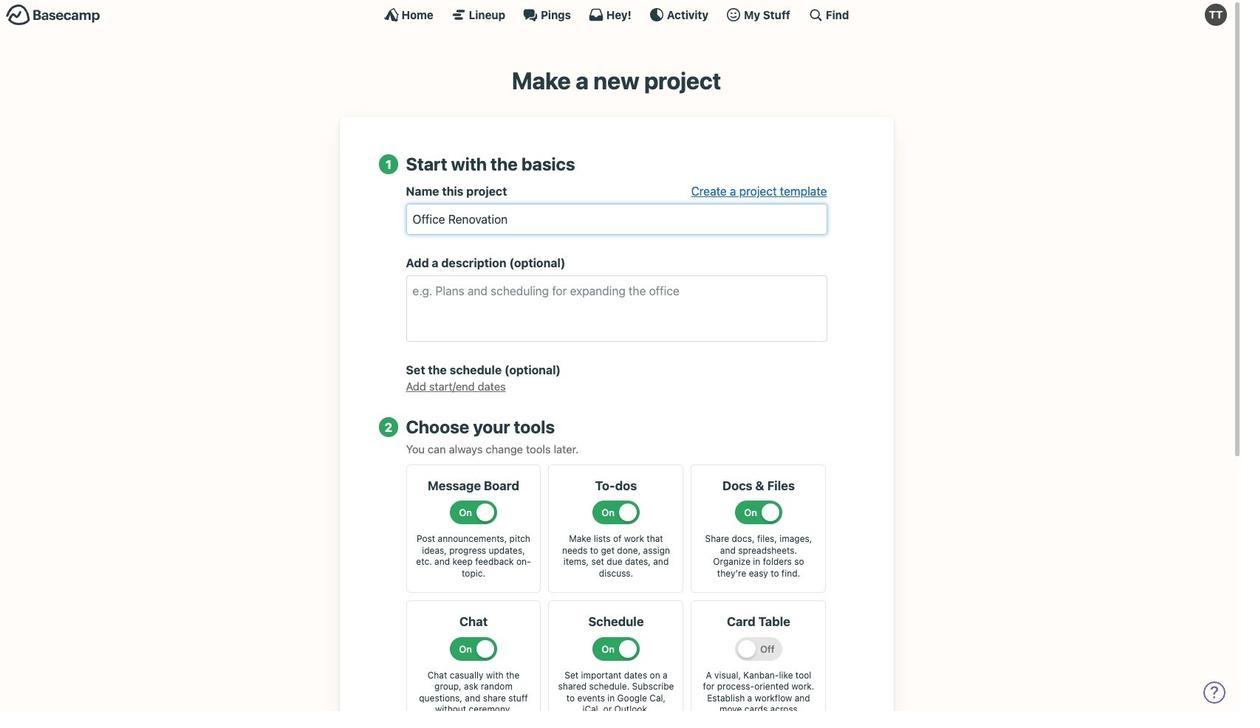 Task type: locate. For each thing, give the bounding box(es) containing it.
terry turtle image
[[1206, 4, 1228, 26]]

main element
[[0, 0, 1234, 29]]

switch accounts image
[[6, 4, 101, 27]]

keyboard shortcut: ⌘ + / image
[[809, 7, 823, 22]]



Task type: describe. For each thing, give the bounding box(es) containing it.
e.g. Plans and scheduling for expanding the office text field
[[406, 276, 827, 342]]

e.g. Office Renovation text field
[[406, 204, 827, 235]]



Task type: vqa. For each thing, say whether or not it's contained in the screenshot.
The E.G. Office Renovation text box
yes



